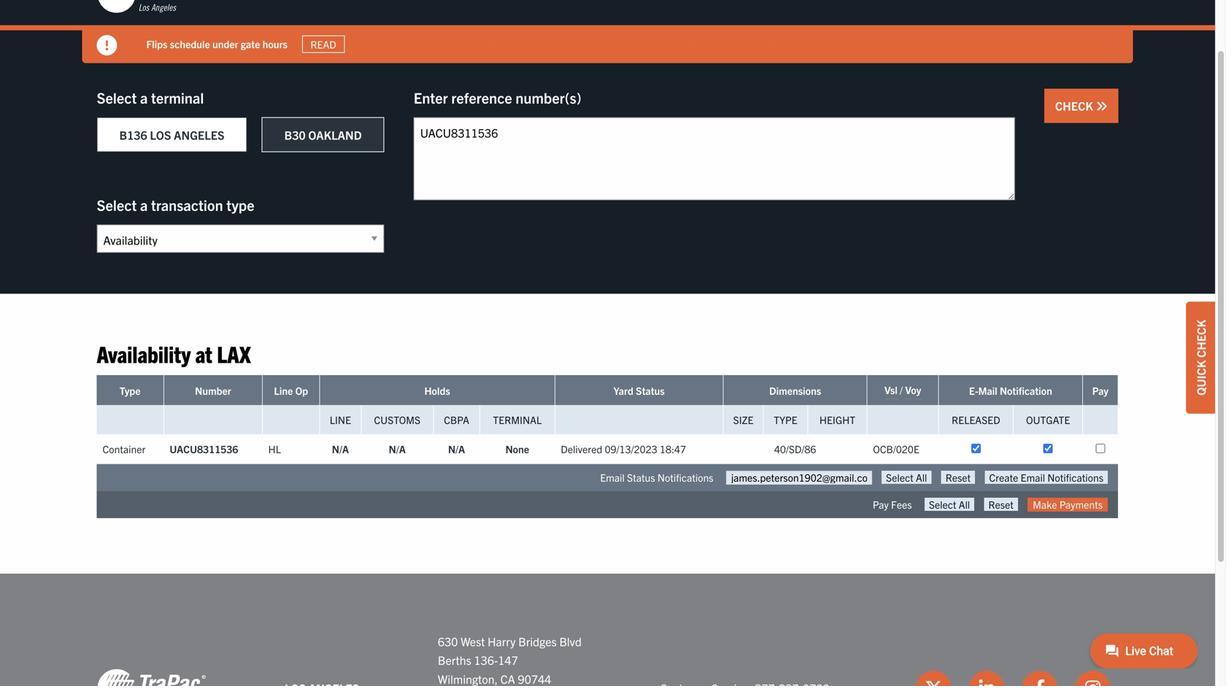 Task type: locate. For each thing, give the bounding box(es) containing it.
select
[[97, 88, 137, 107], [97, 196, 137, 214]]

none
[[506, 442, 529, 455]]

make payments link
[[1028, 498, 1108, 512]]

under left relative
[[575, 37, 601, 50]]

0 horizontal spatial under
[[212, 37, 238, 50]]

status right email
[[627, 471, 655, 484]]

1 vertical spatial check
[[1194, 320, 1208, 358]]

pool
[[146, 37, 166, 50], [519, 37, 538, 50]]

a left single
[[224, 37, 230, 50]]

read for pool chassis with a single transaction  do not drop pool chassis in yard -  exit with the pool chassis under relative release number -  pop20 / pop40 / pop45
[[852, 38, 878, 51]]

under
[[212, 37, 238, 50], [575, 37, 601, 50]]

None checkbox
[[971, 444, 981, 453], [1044, 444, 1053, 453], [971, 444, 981, 453], [1044, 444, 1053, 453]]

wilmington,
[[438, 671, 498, 686]]

1 horizontal spatial under
[[575, 37, 601, 50]]

2 read link from the left
[[844, 35, 886, 53]]

transaction left type
[[151, 196, 223, 214]]

a
[[224, 37, 230, 50], [140, 88, 148, 107], [140, 196, 148, 214]]

blvd
[[560, 634, 582, 649]]

0 vertical spatial pay
[[1093, 384, 1109, 397]]

with left single
[[203, 37, 222, 50]]

1 horizontal spatial read
[[852, 38, 878, 51]]

los
[[150, 127, 171, 142]]

0 horizontal spatial transaction
[[151, 196, 223, 214]]

2 select from the top
[[97, 196, 137, 214]]

0 vertical spatial a
[[224, 37, 230, 50]]

status right yard
[[636, 384, 665, 397]]

availability at lax
[[97, 339, 251, 368]]

select up b136
[[97, 88, 137, 107]]

3 n/a from the left
[[448, 442, 465, 455]]

pay fees
[[873, 498, 912, 511]]

ocb/020e
[[873, 442, 920, 455]]

transaction left do
[[260, 37, 311, 50]]

0 horizontal spatial pool
[[146, 37, 166, 50]]

solid image
[[1096, 100, 1108, 112]]

pop40
[[758, 37, 790, 50]]

outgate
[[1026, 413, 1070, 426]]

n/a right the hl
[[332, 442, 349, 455]]

0 horizontal spatial /
[[752, 37, 755, 50]]

a inside banner
[[224, 37, 230, 50]]

chassis right the
[[540, 37, 573, 50]]

1 select from the top
[[97, 88, 137, 107]]

2 read from the left
[[852, 38, 878, 51]]

1 chassis from the left
[[168, 37, 201, 50]]

- right number
[[710, 37, 714, 50]]

2 horizontal spatial n/a
[[448, 442, 465, 455]]

0 vertical spatial check
[[1055, 98, 1096, 113]]

1 vertical spatial los angeles image
[[97, 668, 206, 686]]

select for select a transaction type
[[97, 196, 137, 214]]

select for select a terminal
[[97, 88, 137, 107]]

pop45
[[797, 37, 829, 50]]

1 horizontal spatial check
[[1194, 320, 1208, 358]]

1 horizontal spatial chassis
[[389, 37, 421, 50]]

1 horizontal spatial -
[[710, 37, 714, 50]]

0 horizontal spatial read link
[[302, 35, 345, 53]]

0 horizontal spatial type
[[120, 384, 141, 397]]

0 vertical spatial status
[[636, 384, 665, 397]]

type
[[120, 384, 141, 397], [774, 413, 798, 426]]

0 horizontal spatial check
[[1055, 98, 1096, 113]]

1 read from the left
[[311, 38, 336, 51]]

Enter reference number(s) text field
[[414, 117, 1015, 200]]

n/a down customs
[[389, 442, 406, 455]]

a for terminal
[[140, 88, 148, 107]]

number
[[673, 37, 708, 50]]

1 vertical spatial type
[[774, 413, 798, 426]]

/ left 'pop45' on the right top of the page
[[792, 37, 795, 50]]

make payments
[[1033, 498, 1103, 511]]

a left terminal
[[140, 88, 148, 107]]

b30
[[284, 127, 306, 142]]

1 vertical spatial pay
[[873, 498, 889, 511]]

fees
[[891, 498, 912, 511]]

1 horizontal spatial /
[[792, 37, 795, 50]]

harry
[[488, 634, 516, 649]]

2 under from the left
[[575, 37, 601, 50]]

terminal
[[151, 88, 204, 107]]

1 horizontal spatial pool
[[519, 37, 538, 50]]

- left exit at the left top of the page
[[456, 37, 460, 50]]

1 with from the left
[[203, 37, 222, 50]]

1 vertical spatial a
[[140, 88, 148, 107]]

0 vertical spatial los angeles image
[[97, 0, 206, 14]]

1 horizontal spatial type
[[774, 413, 798, 426]]

quick check
[[1194, 320, 1208, 396]]

chassis right flips
[[168, 37, 201, 50]]

chassis left 'in'
[[389, 37, 421, 50]]

1 horizontal spatial read link
[[844, 35, 886, 53]]

1 horizontal spatial with
[[481, 37, 499, 50]]

0 horizontal spatial n/a
[[332, 442, 349, 455]]

3 chassis from the left
[[540, 37, 573, 50]]

vsl
[[885, 383, 898, 396]]

select down b136
[[97, 196, 137, 214]]

18:47
[[660, 442, 686, 455]]

0 horizontal spatial line
[[274, 384, 293, 397]]

line left op
[[274, 384, 293, 397]]

0 horizontal spatial read
[[311, 38, 336, 51]]

e-
[[969, 384, 979, 397]]

check inside quick check link
[[1194, 320, 1208, 358]]

pool right the
[[519, 37, 538, 50]]

0 horizontal spatial with
[[203, 37, 222, 50]]

height
[[820, 413, 856, 426]]

1 horizontal spatial n/a
[[389, 442, 406, 455]]

los angeles image
[[97, 0, 206, 14], [97, 668, 206, 686]]

flips
[[146, 37, 168, 50]]

line
[[274, 384, 293, 397], [330, 413, 351, 426]]

1 horizontal spatial transaction
[[260, 37, 311, 50]]

under left gate
[[212, 37, 238, 50]]

pay
[[1093, 384, 1109, 397], [873, 498, 889, 511]]

yard
[[434, 37, 454, 50]]

n/a down cbpa
[[448, 442, 465, 455]]

footer
[[0, 574, 1215, 686]]

-
[[456, 37, 460, 50], [710, 37, 714, 50]]

with
[[203, 37, 222, 50], [481, 37, 499, 50]]

bridges
[[518, 634, 557, 649]]

read right 'pop45' on the right top of the page
[[852, 38, 878, 51]]

0 vertical spatial type
[[120, 384, 141, 397]]

1 horizontal spatial pay
[[1093, 384, 1109, 397]]

2 los angeles image from the top
[[97, 668, 206, 686]]

/
[[752, 37, 755, 50], [792, 37, 795, 50], [900, 383, 903, 396]]

pool left schedule
[[146, 37, 166, 50]]

schedule
[[170, 37, 210, 50]]

read link for flips schedule under gate hours
[[302, 35, 345, 53]]

/ right the pop20
[[752, 37, 755, 50]]

type down availability
[[120, 384, 141, 397]]

in
[[424, 37, 432, 50]]

40/sd/86
[[774, 442, 816, 455]]

check inside check button
[[1055, 98, 1096, 113]]

exit
[[462, 37, 478, 50]]

Your Email email field
[[726, 471, 872, 485]]

status
[[636, 384, 665, 397], [627, 471, 655, 484]]

with left the
[[481, 37, 499, 50]]

read left drop
[[311, 38, 336, 51]]

read link right hours
[[302, 35, 345, 53]]

line for line op
[[274, 384, 293, 397]]

0 vertical spatial select
[[97, 88, 137, 107]]

0 vertical spatial transaction
[[260, 37, 311, 50]]

1 vertical spatial status
[[627, 471, 655, 484]]

read link
[[302, 35, 345, 53], [844, 35, 886, 53]]

lax
[[217, 339, 251, 368]]

quick
[[1194, 360, 1208, 396]]

read link right 'pop45' on the right top of the page
[[844, 35, 886, 53]]

a down b136
[[140, 196, 148, 214]]

type up 40/sd/86
[[774, 413, 798, 426]]

1 vertical spatial line
[[330, 413, 351, 426]]

0 horizontal spatial pay
[[873, 498, 889, 511]]

2 with from the left
[[481, 37, 499, 50]]

1 read link from the left
[[302, 35, 345, 53]]

0 horizontal spatial chassis
[[168, 37, 201, 50]]

n/a
[[332, 442, 349, 455], [389, 442, 406, 455], [448, 442, 465, 455]]

pay for pay
[[1093, 384, 1109, 397]]

read
[[311, 38, 336, 51], [852, 38, 878, 51]]

/ right vsl
[[900, 383, 903, 396]]

2 horizontal spatial chassis
[[540, 37, 573, 50]]

reference
[[451, 88, 512, 107]]

1 n/a from the left
[[332, 442, 349, 455]]

2 vertical spatial a
[[140, 196, 148, 214]]

None button
[[882, 471, 932, 484], [941, 471, 975, 484], [985, 471, 1108, 484], [925, 498, 975, 511], [984, 498, 1018, 511], [882, 471, 932, 484], [941, 471, 975, 484], [985, 471, 1108, 484], [925, 498, 975, 511], [984, 498, 1018, 511]]

0 vertical spatial line
[[274, 384, 293, 397]]

1 vertical spatial select
[[97, 196, 137, 214]]

1 horizontal spatial line
[[330, 413, 351, 426]]

voy
[[905, 383, 921, 396]]

status for yard
[[636, 384, 665, 397]]

1 - from the left
[[456, 37, 460, 50]]

banner
[[0, 0, 1226, 63]]

make
[[1033, 498, 1057, 511]]

uacu8311536
[[170, 442, 238, 455]]

line left customs
[[330, 413, 351, 426]]

solid image
[[97, 35, 117, 55]]

gate
[[241, 37, 260, 50]]

banner containing pool chassis with a single transaction  do not drop pool chassis in yard -  exit with the pool chassis under relative release number -  pop20 / pop40 / pop45
[[0, 0, 1226, 63]]

None checkbox
[[1096, 444, 1105, 453]]

enter
[[414, 88, 448, 107]]

flips schedule under gate hours
[[146, 37, 288, 50]]

e-mail notification
[[969, 384, 1053, 397]]

0 horizontal spatial -
[[456, 37, 460, 50]]



Task type: vqa. For each thing, say whether or not it's contained in the screenshot.
first under from left
yes



Task type: describe. For each thing, give the bounding box(es) containing it.
hl
[[268, 442, 281, 455]]

cbpa
[[444, 413, 469, 426]]

2 pool from the left
[[519, 37, 538, 50]]

136-
[[474, 653, 498, 667]]

number
[[195, 384, 231, 397]]

2 horizontal spatial /
[[900, 383, 903, 396]]

pop20
[[718, 37, 750, 50]]

line op
[[274, 384, 308, 397]]

b136
[[119, 127, 147, 142]]

read link for pool chassis with a single transaction  do not drop pool chassis in yard -  exit with the pool chassis under relative release number -  pop20 / pop40 / pop45
[[844, 35, 886, 53]]

type
[[226, 196, 254, 214]]

footer containing 630 west harry bridges blvd
[[0, 574, 1215, 686]]

the
[[502, 37, 516, 50]]

transaction inside banner
[[260, 37, 311, 50]]

not
[[327, 37, 341, 50]]

notification
[[1000, 384, 1053, 397]]

customs
[[374, 413, 421, 426]]

enter reference number(s)
[[414, 88, 582, 107]]

check button
[[1045, 89, 1119, 123]]

1 under from the left
[[212, 37, 238, 50]]

line for line
[[330, 413, 351, 426]]

release
[[639, 37, 671, 50]]

delivered 09/13/2023 18:47
[[561, 442, 686, 455]]

vsl / voy
[[885, 383, 921, 396]]

op
[[295, 384, 308, 397]]

released
[[952, 413, 1001, 426]]

los angeles image inside footer
[[97, 668, 206, 686]]

1 vertical spatial transaction
[[151, 196, 223, 214]]

pool
[[367, 37, 386, 50]]

ca
[[501, 671, 515, 686]]

pay for pay fees
[[873, 498, 889, 511]]

oakland
[[308, 127, 362, 142]]

2 chassis from the left
[[389, 37, 421, 50]]

2 - from the left
[[710, 37, 714, 50]]

relative
[[604, 37, 637, 50]]

berths
[[438, 653, 471, 667]]

yard
[[614, 384, 634, 397]]

delivered
[[561, 442, 603, 455]]

single
[[232, 37, 258, 50]]

holds
[[424, 384, 450, 397]]

mail
[[979, 384, 998, 397]]

availability
[[97, 339, 191, 368]]

90744
[[518, 671, 551, 686]]

quick check link
[[1186, 302, 1215, 414]]

pool chassis with a single transaction  do not drop pool chassis in yard -  exit with the pool chassis under relative release number -  pop20 / pop40 / pop45
[[146, 37, 829, 50]]

email
[[600, 471, 625, 484]]

status for email
[[627, 471, 655, 484]]

1 los angeles image from the top
[[97, 0, 206, 14]]

dimensions
[[769, 384, 821, 397]]

size
[[733, 413, 754, 426]]

select a transaction type
[[97, 196, 254, 214]]

09/13/2023
[[605, 442, 658, 455]]

angeles
[[174, 127, 225, 142]]

at
[[195, 339, 212, 368]]

notifications
[[658, 471, 714, 484]]

email status notifications
[[600, 471, 714, 484]]

630
[[438, 634, 458, 649]]

select a terminal
[[97, 88, 204, 107]]

do
[[313, 37, 324, 50]]

630 west harry bridges blvd berths 136-147 wilmington, ca 90744
[[438, 634, 582, 686]]

read for flips schedule under gate hours
[[311, 38, 336, 51]]

number(s)
[[516, 88, 582, 107]]

terminal
[[493, 413, 542, 426]]

b30 oakland
[[284, 127, 362, 142]]

container
[[103, 442, 145, 455]]

yard status
[[614, 384, 665, 397]]

a for transaction
[[140, 196, 148, 214]]

1 pool from the left
[[146, 37, 166, 50]]

b136 los angeles
[[119, 127, 225, 142]]

payments
[[1060, 498, 1103, 511]]

147
[[498, 653, 518, 667]]

west
[[461, 634, 485, 649]]

2 n/a from the left
[[389, 442, 406, 455]]

drop
[[344, 37, 364, 50]]

hours
[[263, 37, 288, 50]]



